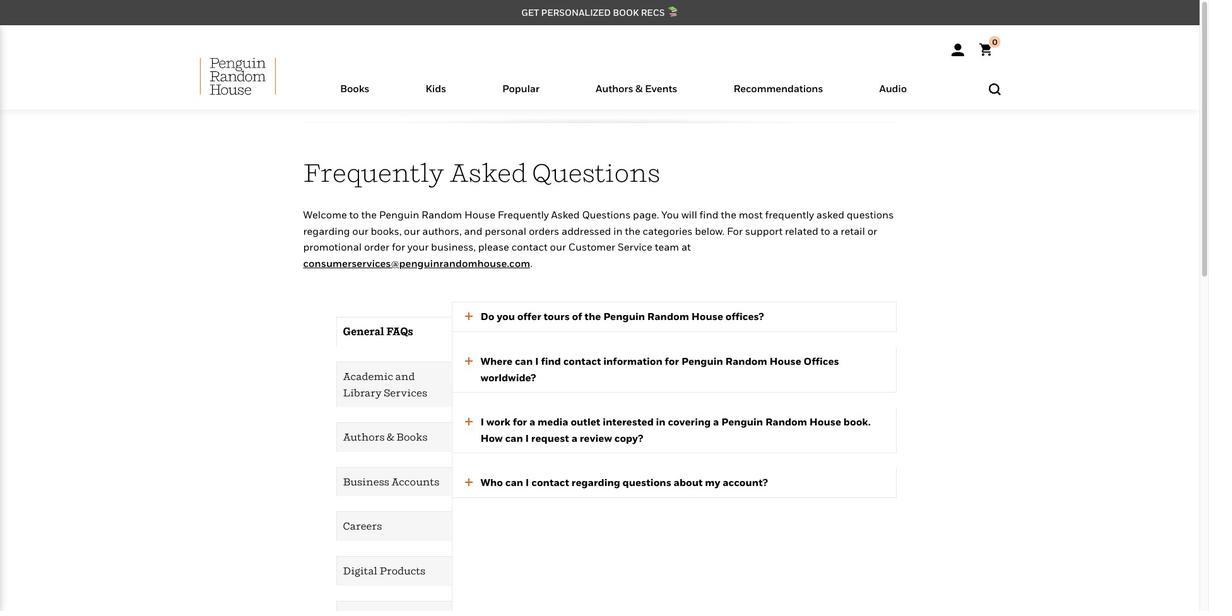 Task type: locate. For each thing, give the bounding box(es) containing it.
find
[[700, 208, 719, 221], [541, 355, 561, 367]]

our down orders on the top left of the page
[[550, 241, 566, 253]]

menu
[[303, 317, 452, 611]]

the
[[361, 208, 377, 221], [721, 208, 737, 221], [625, 224, 641, 237], [585, 310, 601, 323]]

our up your
[[404, 224, 420, 237]]

1 horizontal spatial to
[[821, 224, 831, 237]]

contact
[[512, 241, 548, 253], [563, 355, 601, 367], [532, 476, 569, 489]]

1 horizontal spatial authors
[[596, 82, 633, 95]]

0 horizontal spatial and
[[395, 370, 415, 383]]

questions
[[532, 157, 661, 187], [582, 208, 631, 221]]

0 horizontal spatial authors
[[343, 431, 385, 443]]

1 vertical spatial find
[[541, 355, 561, 367]]

0 vertical spatial authors
[[596, 82, 633, 95]]

or
[[868, 224, 878, 237]]

events
[[645, 82, 678, 95]]

1 horizontal spatial frequently
[[498, 208, 549, 221]]

random inside i work for a media outlet interested in covering a penguin random house book. how can i request a review copy?
[[766, 415, 807, 428]]

1 vertical spatial asked
[[551, 208, 580, 221]]

for right work
[[513, 415, 527, 428]]

questions inside welcome to the penguin random house frequently asked questions page. you will find the most frequently asked questions regarding our books, our authors, and personal orders addressed in the categories below. for support related to a retail or promotional order for your business, please contact our customer service team at consumerservices@penguinrandomhouse.com .
[[582, 208, 631, 221]]

1 vertical spatial to
[[821, 224, 831, 237]]

random
[[422, 208, 462, 221], [648, 310, 689, 323], [726, 355, 767, 367], [766, 415, 807, 428]]

0 vertical spatial can
[[515, 355, 533, 367]]

contact down request
[[532, 476, 569, 489]]

worldwide?
[[481, 371, 536, 384]]

recs
[[641, 7, 665, 18]]

find down tours
[[541, 355, 561, 367]]

can right how
[[505, 432, 523, 444]]

business accounts
[[343, 475, 440, 488]]

1 vertical spatial questions
[[582, 208, 631, 221]]

business accounts link
[[337, 468, 452, 496]]

and
[[464, 224, 483, 237], [395, 370, 415, 383]]

the up for
[[721, 208, 737, 221]]

0 vertical spatial books
[[340, 82, 369, 95]]

business,
[[431, 241, 476, 253]]

penguin up books,
[[379, 208, 419, 221]]

1 horizontal spatial books
[[396, 431, 428, 443]]

1 horizontal spatial and
[[464, 224, 483, 237]]

0 vertical spatial find
[[700, 208, 719, 221]]

regarding down review
[[572, 476, 620, 489]]

i up worldwide?
[[535, 355, 539, 367]]

service
[[618, 241, 653, 253]]

where can i find contact information for penguin random house offices worldwide?
[[481, 355, 839, 384]]

0 vertical spatial and
[[464, 224, 483, 237]]

for right information
[[665, 355, 679, 367]]

1 horizontal spatial find
[[700, 208, 719, 221]]

questions
[[847, 208, 894, 221], [623, 476, 672, 489]]

general
[[343, 325, 384, 338]]

0 vertical spatial asked
[[450, 157, 527, 187]]

frequently inside welcome to the penguin random house frequently asked questions page. you will find the most frequently asked questions regarding our books, our authors, and personal orders addressed in the categories below. for support related to a retail or promotional order for your business, please contact our customer service team at consumerservices@penguinrandomhouse.com .
[[498, 208, 549, 221]]

penguin down do you offer tours of the penguin random house offices? link
[[682, 355, 723, 367]]

1 vertical spatial contact
[[563, 355, 601, 367]]

media
[[538, 415, 569, 428]]

house up personal at the top left of page
[[465, 208, 496, 221]]

who
[[481, 476, 503, 489]]

house
[[465, 208, 496, 221], [692, 310, 723, 323], [770, 355, 802, 367], [810, 415, 842, 428]]

asked up 'addressed'
[[551, 208, 580, 221]]

of
[[572, 310, 582, 323]]

products
[[380, 564, 426, 577]]

consumerservices@penguinrandomhouse.com
[[303, 257, 530, 269]]

offices
[[804, 355, 839, 367]]

house inside welcome to the penguin random house frequently asked questions page. you will find the most frequently asked questions regarding our books, our authors, and personal orders addressed in the categories below. for support related to a retail or promotional order for your business, please contact our customer service team at consumerservices@penguinrandomhouse.com .
[[465, 208, 496, 221]]

in inside i work for a media outlet interested in covering a penguin random house book. how can i request a review copy?
[[656, 415, 666, 428]]

customer
[[569, 241, 615, 253]]

authors left 'events'
[[596, 82, 633, 95]]

and up the services
[[395, 370, 415, 383]]

0 horizontal spatial to
[[349, 208, 359, 221]]

a down asked
[[833, 224, 839, 237]]

0 vertical spatial regarding
[[303, 224, 350, 237]]

a inside welcome to the penguin random house frequently asked questions page. you will find the most frequently asked questions regarding our books, our authors, and personal orders addressed in the categories below. for support related to a retail or promotional order for your business, please contact our customer service team at consumerservices@penguinrandomhouse.com .
[[833, 224, 839, 237]]

kids link
[[426, 82, 446, 110]]

2 vertical spatial contact
[[532, 476, 569, 489]]

frequently up personal at the top left of page
[[498, 208, 549, 221]]

2 horizontal spatial for
[[665, 355, 679, 367]]

welcome to the penguin random house frequently asked questions page. you will find the most frequently asked questions regarding our books, our authors, and personal orders addressed in the categories below. for support related to a retail or promotional order for your business, please contact our customer service team at consumerservices@penguinrandomhouse.com .
[[303, 208, 894, 269]]

1 horizontal spatial &
[[636, 82, 643, 95]]

outlet
[[571, 415, 601, 428]]

for inside welcome to the penguin random house frequently asked questions page. you will find the most frequently asked questions regarding our books, our authors, and personal orders addressed in the categories below. for support related to a retail or promotional order for your business, please contact our customer service team at consumerservices@penguinrandomhouse.com .
[[392, 241, 405, 253]]

popular
[[503, 82, 540, 95]]

& inside popup button
[[636, 82, 643, 95]]

house inside where can i find contact information for penguin random house offices worldwide?
[[770, 355, 802, 367]]

i work for a media outlet interested in covering a penguin random house book. how can i request a review copy?
[[481, 415, 871, 444]]

accounts
[[391, 475, 440, 488]]

and inside welcome to the penguin random house frequently asked questions page. you will find the most frequently asked questions regarding our books, our authors, and personal orders addressed in the categories below. for support related to a retail or promotional order for your business, please contact our customer service team at consumerservices@penguinrandomhouse.com .
[[464, 224, 483, 237]]

0 vertical spatial questions
[[847, 208, 894, 221]]

0 horizontal spatial frequently
[[303, 157, 444, 187]]

the inside do you offer tours of the penguin random house offices? link
[[585, 310, 601, 323]]

business
[[343, 475, 389, 488]]

a down outlet
[[572, 432, 578, 444]]

the up books,
[[361, 208, 377, 221]]

general faqs link
[[337, 318, 452, 347]]

interested
[[603, 415, 654, 428]]

penguin right 'covering'
[[722, 415, 763, 428]]

house left offices?
[[692, 310, 723, 323]]

1 horizontal spatial for
[[513, 415, 527, 428]]

1 vertical spatial authors
[[343, 431, 385, 443]]

menu containing general faqs
[[303, 317, 452, 611]]

who can i contact regarding questions about my account? link
[[452, 475, 883, 491]]

a right 'covering'
[[713, 415, 719, 428]]

our
[[352, 224, 369, 237], [404, 224, 420, 237], [550, 241, 566, 253]]

1 horizontal spatial regarding
[[572, 476, 620, 489]]

penguin inside i work for a media outlet interested in covering a penguin random house book. how can i request a review copy?
[[722, 415, 763, 428]]

& up business accounts
[[387, 431, 394, 443]]

1 horizontal spatial our
[[404, 224, 420, 237]]

0 vertical spatial to
[[349, 208, 359, 221]]

0 vertical spatial contact
[[512, 241, 548, 253]]

the right of
[[585, 310, 601, 323]]

1 vertical spatial frequently
[[498, 208, 549, 221]]

frequently
[[303, 157, 444, 187], [498, 208, 549, 221]]

get personalized book recs 📚 link
[[522, 7, 678, 18]]

0 horizontal spatial for
[[392, 241, 405, 253]]

0 horizontal spatial books
[[340, 82, 369, 95]]

penguin inside welcome to the penguin random house frequently asked questions page. you will find the most frequently asked questions regarding our books, our authors, and personal orders addressed in the categories below. for support related to a retail or promotional order for your business, please contact our customer service team at consumerservices@penguinrandomhouse.com .
[[379, 208, 419, 221]]

&
[[636, 82, 643, 95], [387, 431, 394, 443]]

find inside where can i find contact information for penguin random house offices worldwide?
[[541, 355, 561, 367]]

can inside where can i find contact information for penguin random house offices worldwide?
[[515, 355, 533, 367]]

academic
[[343, 370, 393, 383]]

find up 'below.'
[[700, 208, 719, 221]]

your
[[408, 241, 429, 253]]

books inside "authors & books" link
[[396, 431, 428, 443]]

.
[[530, 257, 533, 269]]

can inside i work for a media outlet interested in covering a penguin random house book. how can i request a review copy?
[[505, 432, 523, 444]]

house left offices
[[770, 355, 802, 367]]

regarding
[[303, 224, 350, 237], [572, 476, 620, 489]]

1 horizontal spatial asked
[[551, 208, 580, 221]]

for inside where can i find contact information for penguin random house offices worldwide?
[[665, 355, 679, 367]]

1 vertical spatial books
[[396, 431, 428, 443]]

0 vertical spatial &
[[636, 82, 643, 95]]

for inside i work for a media outlet interested in covering a penguin random house book. how can i request a review copy?
[[513, 415, 527, 428]]

1 vertical spatial &
[[387, 431, 394, 443]]

authors & books link
[[337, 423, 452, 452]]

0 horizontal spatial regarding
[[303, 224, 350, 237]]

to
[[349, 208, 359, 221], [821, 224, 831, 237]]

and up business,
[[464, 224, 483, 237]]

0 horizontal spatial find
[[541, 355, 561, 367]]

0 horizontal spatial questions
[[623, 476, 672, 489]]

books inside books popup button
[[340, 82, 369, 95]]

& left 'events'
[[636, 82, 643, 95]]

can for who
[[505, 476, 523, 489]]

in inside welcome to the penguin random house frequently asked questions page. you will find the most frequently asked questions regarding our books, our authors, and personal orders addressed in the categories below. for support related to a retail or promotional order for your business, please contact our customer service team at consumerservices@penguinrandomhouse.com .
[[614, 224, 623, 237]]

find inside welcome to the penguin random house frequently asked questions page. you will find the most frequently asked questions regarding our books, our authors, and personal orders addressed in the categories below. for support related to a retail or promotional order for your business, please contact our customer service team at consumerservices@penguinrandomhouse.com .
[[700, 208, 719, 221]]

our up order
[[352, 224, 369, 237]]

in up service
[[614, 224, 623, 237]]

penguin up information
[[604, 310, 645, 323]]

to right welcome
[[349, 208, 359, 221]]

general faqs
[[343, 325, 413, 338]]

can right who
[[505, 476, 523, 489]]

categories
[[643, 224, 693, 237]]

careers link
[[337, 512, 452, 541]]

can for where
[[515, 355, 533, 367]]

1 vertical spatial questions
[[623, 476, 672, 489]]

below.
[[695, 224, 725, 237]]

promotional
[[303, 241, 362, 253]]

2 vertical spatial for
[[513, 415, 527, 428]]

2 vertical spatial can
[[505, 476, 523, 489]]

recommendations
[[734, 82, 823, 95]]

shopping cart image
[[979, 36, 1001, 56]]

in left 'covering'
[[656, 415, 666, 428]]

the up service
[[625, 224, 641, 237]]

about
[[674, 476, 703, 489]]

contact inside where can i find contact information for penguin random house offices worldwide?
[[563, 355, 601, 367]]

related
[[785, 224, 819, 237]]

1 vertical spatial can
[[505, 432, 523, 444]]

authors inside popup button
[[596, 82, 633, 95]]

at
[[682, 241, 691, 253]]

to down asked
[[821, 224, 831, 237]]

authors down the library
[[343, 431, 385, 443]]

who can i contact regarding questions about my account?
[[481, 476, 768, 489]]

1 vertical spatial for
[[665, 355, 679, 367]]

asked inside welcome to the penguin random house frequently asked questions page. you will find the most frequently asked questions regarding our books, our authors, and personal orders addressed in the categories below. for support related to a retail or promotional order for your business, please contact our customer service team at consumerservices@penguinrandomhouse.com .
[[551, 208, 580, 221]]

contact down of
[[563, 355, 601, 367]]

0 vertical spatial in
[[614, 224, 623, 237]]

0 horizontal spatial &
[[387, 431, 394, 443]]

frequently up books,
[[303, 157, 444, 187]]

questions left about
[[623, 476, 672, 489]]

asked up personal at the top left of page
[[450, 157, 527, 187]]

0 vertical spatial for
[[392, 241, 405, 253]]

for
[[392, 241, 405, 253], [665, 355, 679, 367], [513, 415, 527, 428]]

sign in image
[[952, 44, 964, 56]]

for left your
[[392, 241, 405, 253]]

in
[[614, 224, 623, 237], [656, 415, 666, 428]]

asked
[[450, 157, 527, 187], [551, 208, 580, 221]]

1 horizontal spatial in
[[656, 415, 666, 428]]

1 horizontal spatial questions
[[847, 208, 894, 221]]

contact up the .
[[512, 241, 548, 253]]

careers
[[343, 520, 382, 532]]

penguin random house image
[[200, 57, 276, 95]]

0 horizontal spatial in
[[614, 224, 623, 237]]

1 vertical spatial in
[[656, 415, 666, 428]]

audio
[[880, 82, 907, 95]]

house left the book.
[[810, 415, 842, 428]]

regarding down welcome
[[303, 224, 350, 237]]

can up worldwide?
[[515, 355, 533, 367]]

1 vertical spatial and
[[395, 370, 415, 383]]

questions up or
[[847, 208, 894, 221]]

request
[[531, 432, 569, 444]]

authors & events link
[[596, 82, 678, 110]]



Task type: describe. For each thing, give the bounding box(es) containing it.
and inside academic and library services
[[395, 370, 415, 383]]

library
[[343, 386, 382, 399]]

house inside i work for a media outlet interested in covering a penguin random house book. how can i request a review copy?
[[810, 415, 842, 428]]

authors & events
[[596, 82, 678, 95]]

get
[[522, 7, 539, 18]]

support
[[745, 224, 783, 237]]

work
[[487, 415, 511, 428]]

popular button
[[474, 80, 568, 110]]

penguin inside where can i find contact information for penguin random house offices worldwide?
[[682, 355, 723, 367]]

questions inside who can i contact regarding questions about my account? link
[[623, 476, 672, 489]]

account?
[[723, 476, 768, 489]]

offices?
[[726, 310, 764, 323]]

review
[[580, 432, 612, 444]]

services
[[384, 386, 427, 399]]

get personalized book recs 📚
[[522, 7, 678, 18]]

do
[[481, 310, 495, 323]]

i right who
[[526, 476, 529, 489]]

1 vertical spatial regarding
[[572, 476, 620, 489]]

please
[[478, 241, 509, 253]]

retail
[[841, 224, 865, 237]]

random inside where can i find contact information for penguin random house offices worldwide?
[[726, 355, 767, 367]]

copy?
[[615, 432, 643, 444]]

audio link
[[880, 82, 907, 110]]

order
[[364, 241, 390, 253]]

offer
[[518, 310, 541, 323]]

authors & books
[[343, 431, 428, 443]]

regarding inside welcome to the penguin random house frequently asked questions page. you will find the most frequently asked questions regarding our books, our authors, and personal orders addressed in the categories below. for support related to a retail or promotional order for your business, please contact our customer service team at consumerservices@penguinrandomhouse.com .
[[303, 224, 350, 237]]

recommendations button
[[706, 80, 852, 110]]

& for events
[[636, 82, 643, 95]]

search image
[[989, 83, 1001, 95]]

2 horizontal spatial our
[[550, 241, 566, 253]]

i left work
[[481, 415, 484, 428]]

0 horizontal spatial our
[[352, 224, 369, 237]]

authors,
[[423, 224, 462, 237]]

a left media
[[530, 415, 535, 428]]

contact inside welcome to the penguin random house frequently asked questions page. you will find the most frequently asked questions regarding our books, our authors, and personal orders addressed in the categories below. for support related to a retail or promotional order for your business, please contact our customer service team at consumerservices@penguinrandomhouse.com .
[[512, 241, 548, 253]]

questions inside welcome to the penguin random house frequently asked questions page. you will find the most frequently asked questions regarding our books, our authors, and personal orders addressed in the categories below. for support related to a retail or promotional order for your business, please contact our customer service team at consumerservices@penguinrandomhouse.com .
[[847, 208, 894, 221]]

where can i find contact information for penguin random house offices worldwide? link
[[452, 353, 883, 386]]

frequently asked questions
[[303, 157, 661, 187]]

i left request
[[526, 432, 529, 444]]

do you offer tours of the penguin random house offices?
[[481, 310, 764, 323]]

recommendations link
[[734, 82, 823, 110]]

consumerservices@penguinrandomhouse.com link
[[303, 257, 530, 269]]

for
[[727, 224, 743, 237]]

authors & events button
[[568, 80, 706, 110]]

will
[[682, 208, 697, 221]]

you
[[497, 310, 515, 323]]

digital products link
[[337, 557, 452, 586]]

personal
[[485, 224, 527, 237]]

team
[[655, 241, 679, 253]]

information
[[604, 355, 663, 367]]

orders
[[529, 224, 559, 237]]

& for books
[[387, 431, 394, 443]]

do you offer tours of the penguin random house offices? link
[[452, 309, 883, 325]]

books button
[[312, 80, 398, 110]]

i inside where can i find contact information for penguin random house offices worldwide?
[[535, 355, 539, 367]]

how
[[481, 432, 503, 444]]

frequently
[[765, 208, 814, 221]]

authors for authors & books
[[343, 431, 385, 443]]

academic and library services
[[343, 370, 427, 399]]

i work for a media outlet interested in covering a penguin random house book. how can i request a review copy? link
[[452, 414, 883, 447]]

most
[[739, 208, 763, 221]]

digital
[[343, 564, 378, 577]]

books link
[[340, 82, 369, 110]]

0 horizontal spatial asked
[[450, 157, 527, 187]]

authors for authors & events
[[596, 82, 633, 95]]

faqs
[[387, 325, 413, 338]]

tours
[[544, 310, 570, 323]]

book
[[613, 7, 639, 18]]

digital products
[[343, 564, 426, 577]]

audio button
[[852, 80, 935, 110]]

kids
[[426, 82, 446, 95]]

you
[[662, 208, 679, 221]]

where
[[481, 355, 513, 367]]

main navigation element
[[169, 57, 1031, 110]]

random inside welcome to the penguin random house frequently asked questions page. you will find the most frequently asked questions regarding our books, our authors, and personal orders addressed in the categories below. for support related to a retail or promotional order for your business, please contact our customer service team at consumerservices@penguinrandomhouse.com .
[[422, 208, 462, 221]]

covering
[[668, 415, 711, 428]]

books,
[[371, 224, 402, 237]]

0 vertical spatial questions
[[532, 157, 661, 187]]

page.
[[633, 208, 659, 221]]

asked
[[817, 208, 845, 221]]

0 vertical spatial frequently
[[303, 157, 444, 187]]

addressed
[[562, 224, 611, 237]]

📚
[[667, 7, 678, 18]]

academic and library services link
[[337, 362, 452, 407]]

welcome
[[303, 208, 347, 221]]

personalized
[[541, 7, 611, 18]]

kids button
[[398, 80, 474, 110]]

contact inside who can i contact regarding questions about my account? link
[[532, 476, 569, 489]]



Task type: vqa. For each thing, say whether or not it's contained in the screenshot.
Academic and Library Services link
yes



